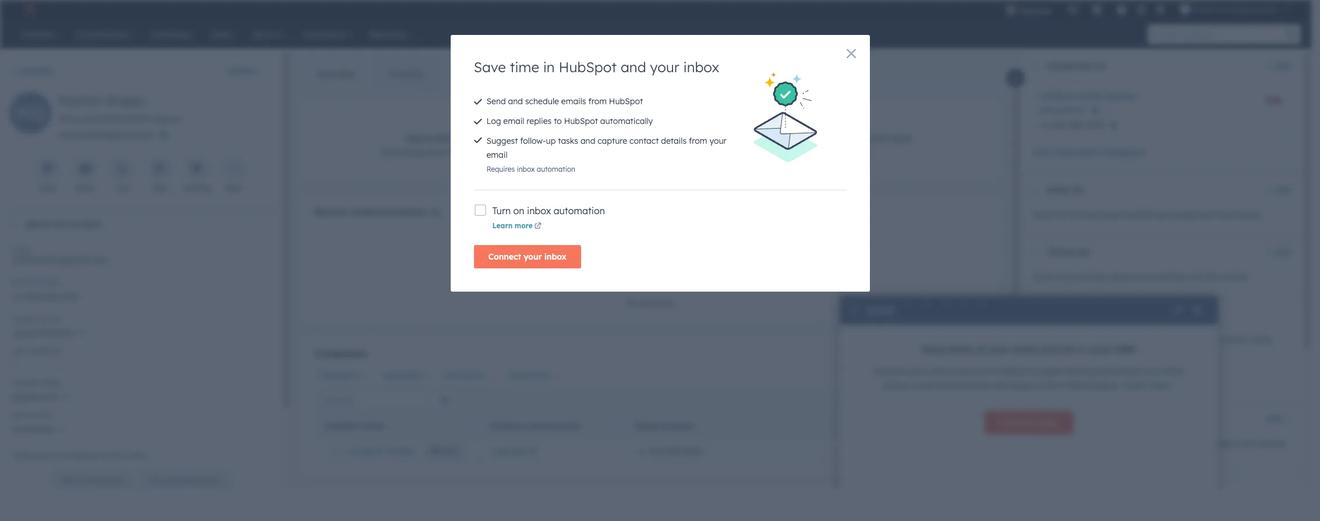 Task type: vqa. For each thing, say whether or not it's contained in the screenshot.
the (1)
yes



Task type: describe. For each thing, give the bounding box(es) containing it.
overview link
[[301, 60, 372, 88]]

opportunity button
[[12, 386, 270, 405]]

companies
[[1102, 147, 1146, 158]]

will
[[994, 380, 1006, 391]]

track the revenue opportunities associated with this record.
[[1033, 210, 1262, 220]]

email image
[[80, 164, 90, 175]]

to inside save time in hubspot and your inbox dialog
[[554, 116, 562, 126]]

caret image for companies (1)
[[1031, 64, 1038, 67]]

provation design studio
[[1193, 5, 1279, 14]]

this for track the revenue opportunities associated with this record.
[[1219, 210, 1233, 220]]

stage
[[661, 135, 684, 143]]

1 + from the top
[[1268, 61, 1273, 71]]

0 horizontal spatial 2000
[[684, 446, 703, 457]]

company name
[[326, 423, 384, 431]]

1 vertical spatial 288-
[[667, 446, 684, 457]]

associated for opportunities
[[1157, 210, 1199, 220]]

more image
[[229, 164, 239, 175]]

link opens in a new window image
[[535, 223, 542, 230]]

domain
[[526, 423, 557, 431]]

add button
[[950, 348, 989, 363]]

with for opportunities
[[1201, 210, 1217, 220]]

revenue
[[1070, 210, 1101, 220]]

1 horizontal spatial 424-
[[1051, 120, 1069, 130]]

connect for connect inbox
[[1000, 418, 1033, 428]]

email up connect your email account to hubspot to begin sending emails from your crm. all your email conversations will appear in the timeline below. on the bottom right of page
[[1012, 344, 1038, 355]]

hubspot link
[[14, 2, 44, 16]]

link opens in a new window image inside save time in hubspot and your inbox dialog
[[535, 221, 542, 232]]

lead status
[[12, 411, 50, 419]]

cdt
[[463, 147, 478, 158]]

email right the log
[[504, 116, 525, 126]]

the inside connect your email account to hubspot to begin sending emails from your crm. all your email conversations will appear in the timeline below.
[[1047, 380, 1060, 391]]

create for create date 10/24/2023 12:47 pm cdt
[[405, 135, 433, 143]]

and right send
[[508, 96, 523, 107]]

in inside save time in hubspot and your inbox dialog
[[543, 58, 555, 76]]

1 vertical spatial payments
[[1157, 375, 1190, 383]]

contact owner
[[12, 315, 60, 323]]

set
[[1134, 375, 1145, 383]]

companies for companies
[[315, 348, 367, 360]]

calling icon button
[[1063, 2, 1083, 17]]

name
[[363, 423, 384, 431]]

phone for phone number
[[634, 423, 660, 431]]

caret image for about this contact
[[9, 223, 16, 226]]

attachments
[[1047, 414, 1099, 424]]

of
[[976, 344, 985, 355]]

lifecycle for lifecycle stage opportunity
[[619, 135, 659, 143]]

activity for last activity date
[[461, 371, 487, 380]]

company for company name
[[326, 423, 361, 431]]

calling icon image
[[1068, 5, 1078, 15]]

tickets (0)
[[1047, 247, 1090, 258]]

opportunity inside 'lifecycle stage opportunity'
[[628, 147, 675, 158]]

james peterson
[[12, 328, 73, 338]]

view for view all properties
[[62, 477, 78, 485]]

martin
[[58, 92, 101, 110]]

track for track the revenue opportunities associated with this record.
[[1033, 210, 1053, 220]]

(0) for deals (0)
[[1072, 185, 1084, 195]]

using
[[1251, 334, 1272, 345]]

attached
[[1082, 439, 1116, 449]]

activities
[[389, 69, 424, 79]]

payments
[[1047, 309, 1087, 320]]

press to sort. element for company name
[[463, 422, 468, 432]]

emails inside save time in hubspot and your inbox dialog
[[561, 96, 586, 107]]

track for track the customer requests associated with this record.
[[1033, 272, 1053, 283]]

status
[[30, 411, 50, 419]]

2 horizontal spatial in
[[1079, 344, 1088, 355]]

activities.
[[640, 298, 677, 309]]

view associated companies link
[[1033, 146, 1146, 160]]

tickets (0) button
[[1021, 237, 1263, 268]]

log email replies to hubspot automatically
[[487, 116, 653, 126]]

company owner
[[319, 371, 376, 380]]

1 horizontal spatial +1
[[1040, 120, 1049, 130]]

2 vertical spatial record.
[[1260, 439, 1287, 449]]

automatically
[[601, 116, 653, 126]]

see
[[1033, 439, 1047, 449]]

caret image for attachments
[[1031, 417, 1038, 420]]

press to sort. image for company name
[[463, 422, 468, 430]]

contact inside dropdown button
[[70, 219, 101, 230]]

payments inside collect and track payments associated with this contact using hubspot payments.
[[1100, 334, 1138, 345]]

help image
[[1117, 5, 1127, 16]]

email down keep
[[928, 366, 949, 377]]

menu containing provation design studio
[[998, 0, 1298, 19]]

overview
[[318, 69, 356, 79]]

0 vertical spatial creative
[[1040, 91, 1075, 101]]

uploaded
[[1195, 439, 1232, 449]]

Phone number text field
[[12, 285, 270, 308]]

phone for phone number
[[12, 278, 32, 287]]

add inside button
[[968, 351, 981, 360]]

this for track the customer requests associated with this record.
[[1206, 272, 1220, 283]]

and inside 'suggest follow-up tasks and capture contact details from your email requires inbox automation'
[[581, 136, 596, 146]]

learn more link
[[493, 221, 543, 232]]

Search HubSpot search field
[[1148, 24, 1291, 44]]

requests
[[1109, 272, 1141, 283]]

1 vertical spatial creative artists agency link
[[350, 446, 446, 457]]

opportunity inside 'popup button'
[[12, 392, 58, 403]]

last for last contacted
[[12, 347, 26, 355]]

connected button
[[12, 418, 270, 437]]

(1)
[[1095, 61, 1106, 71]]

james peterson button
[[12, 322, 270, 341]]

companies for companies (1)
[[1047, 61, 1092, 71]]

the for attachments
[[1049, 439, 1062, 449]]

inbox inside button
[[545, 252, 567, 262]]

log
[[487, 116, 501, 126]]

studio
[[1256, 5, 1279, 14]]

creative inside martin sheen actor at creative artists agency
[[92, 114, 124, 124]]

payments.
[[1069, 348, 1109, 359]]

meeting
[[184, 184, 210, 193]]

1 - from the left
[[871, 147, 874, 158]]

0 vertical spatial creative artists agency
[[1040, 91, 1136, 101]]

activity
[[1041, 344, 1077, 355]]

files
[[1064, 439, 1079, 449]]

add for deals (0)
[[1275, 185, 1292, 195]]

property
[[167, 477, 196, 485]]

add button
[[1259, 407, 1292, 431]]

0 vertical spatial creative artists agency link
[[1040, 91, 1136, 101]]

learn for "learn more" link
[[493, 221, 513, 230]]

sheen
[[105, 92, 146, 110]]

0 horizontal spatial caa.com
[[493, 446, 527, 457]]

time
[[510, 58, 539, 76]]

begin
[[1041, 366, 1063, 377]]

schedule
[[525, 96, 559, 107]]

companies (1) button
[[1021, 50, 1263, 82]]

view for view associated companies
[[1033, 147, 1053, 158]]

press to sort. element for phone number
[[973, 422, 978, 432]]

owner for contact owner
[[40, 315, 60, 323]]

to left begin
[[1031, 366, 1039, 377]]

contacts
[[18, 66, 54, 76]]

email inside email martinsheen@gmail.com
[[12, 246, 30, 255]]

email inside 'suggest follow-up tasks and capture contact details from your email requires inbox automation'
[[487, 150, 508, 160]]

design
[[1230, 5, 1254, 14]]

communications
[[349, 206, 426, 218]]

with for payments
[[1185, 334, 1201, 345]]

provation design studio button
[[1173, 0, 1297, 19]]

last activity date
[[444, 371, 506, 380]]

caret image for deals (0)
[[1031, 188, 1038, 191]]

artists inside martin sheen actor at creative artists agency
[[126, 114, 151, 124]]

1 vertical spatial automation
[[554, 205, 605, 217]]

2 horizontal spatial agency
[[1106, 91, 1136, 101]]

opportunities
[[1103, 210, 1154, 220]]

email right all
[[915, 380, 936, 391]]

task image
[[154, 164, 165, 175]]

0 horizontal spatial creative artists agency
[[350, 446, 446, 457]]

and inside collect and track payments associated with this contact using hubspot payments.
[[1061, 334, 1076, 345]]

this for collect and track payments associated with this contact using hubspot payments.
[[1203, 334, 1217, 345]]

contacted
[[28, 347, 61, 355]]

email martinsheen@gmail.com
[[12, 246, 108, 265]]

all
[[884, 380, 893, 391]]

search button
[[1282, 24, 1301, 44]]

save time in hubspot and your inbox
[[474, 58, 720, 76]]

press to sort. element for company domain name
[[609, 422, 613, 432]]

0 horizontal spatial from
[[589, 96, 607, 107]]

connect inbox button
[[985, 411, 1074, 435]]

notifications image
[[1156, 5, 1166, 16]]

actor
[[58, 114, 79, 124]]

activities link
[[372, 60, 440, 88]]

connect your email account to hubspot to begin sending emails from your crm. all your email conversations will appear in the timeline below.
[[874, 366, 1184, 391]]

this inside dropdown button
[[53, 219, 67, 230]]

name
[[559, 423, 580, 431]]

from inside connect your email account to hubspot to begin sending emails from your crm. all your email conversations will appear in the timeline below.
[[1125, 366, 1143, 377]]

recent communications
[[315, 206, 426, 218]]

provation
[[1193, 5, 1227, 14]]

+ add for track the customer requests associated with this record.
[[1268, 247, 1292, 258]]

0 vertical spatial email
[[76, 184, 94, 193]]

below.
[[1095, 380, 1119, 391]]

note
[[40, 184, 56, 193]]

your inside 'suggest follow-up tasks and capture contact details from your email requires inbox automation'
[[710, 136, 727, 146]]

lifecycle stage
[[12, 379, 61, 387]]

0 horizontal spatial caa.com link
[[493, 446, 539, 457]]

0 vertical spatial +1 424-288-2000
[[1040, 120, 1105, 130]]

more for "learn more" link
[[515, 221, 533, 230]]

about this contact
[[26, 219, 101, 230]]

record. for track the revenue opportunities associated with this record.
[[1235, 210, 1262, 220]]

marketplaces image
[[1092, 5, 1103, 16]]

on
[[514, 205, 525, 217]]

connect your inbox
[[488, 252, 567, 262]]

inbox inside 'suggest follow-up tasks and capture contact details from your email requires inbox automation'
[[517, 165, 535, 174]]



Task type: locate. For each thing, give the bounding box(es) containing it.
deals
[[1047, 185, 1070, 195]]

press to sort. element right name
[[609, 422, 613, 432]]

1 horizontal spatial emails
[[1097, 366, 1122, 377]]

1 horizontal spatial phone
[[634, 423, 660, 431]]

suggest follow-up tasks and capture contact details from your email requires inbox automation
[[487, 136, 727, 174]]

more
[[515, 221, 533, 230], [1149, 380, 1170, 391]]

connect for connect your inbox
[[488, 252, 521, 262]]

lead up connected in the left bottom of the page
[[12, 411, 28, 419]]

add inside popup button
[[1267, 414, 1283, 424]]

2 vertical spatial + add button
[[1268, 245, 1292, 259]]

all
[[80, 477, 87, 485]]

press to sort. image down last activity date popup button at bottom left
[[463, 422, 468, 430]]

caa.com inside "link"
[[1040, 105, 1075, 115]]

hubspot up "tasks"
[[564, 116, 598, 126]]

1 vertical spatial track
[[1033, 272, 1053, 283]]

creative down name in the bottom left of the page
[[350, 446, 384, 457]]

history
[[198, 477, 220, 485]]

caa.com down companies (1)
[[1040, 105, 1075, 115]]

Last contacted text field
[[12, 354, 270, 372]]

task
[[152, 184, 167, 193]]

2 vertical spatial last
[[444, 371, 459, 380]]

2 press to sort. element from the left
[[609, 422, 613, 432]]

0 horizontal spatial create
[[405, 135, 433, 143]]

contacts link
[[9, 66, 54, 76]]

associated down tickets (0) dropdown button
[[1144, 272, 1186, 283]]

opportunity down the lifecycle stage
[[12, 392, 58, 403]]

288- up view associated companies
[[1069, 120, 1086, 130]]

replies
[[527, 116, 552, 126]]

0 horizontal spatial activity
[[461, 371, 487, 380]]

associated for payments
[[1141, 334, 1183, 345]]

1 vertical spatial +1
[[638, 446, 647, 457]]

inbox
[[1035, 418, 1059, 428]]

keep track of your email activity in your crm
[[922, 344, 1136, 355]]

contact
[[12, 315, 38, 323]]

0 vertical spatial 2000
[[1086, 120, 1105, 130]]

2 horizontal spatial press to sort. element
[[973, 422, 978, 432]]

creative artists agency down (1)
[[1040, 91, 1136, 101]]

create inside popup button
[[509, 371, 532, 380]]

Search search field
[[318, 391, 459, 412]]

caret image inside deals (0) dropdown button
[[1031, 188, 1038, 191]]

emails inside connect your email account to hubspot to begin sending emails from your crm. all your email conversations will appear in the timeline below.
[[1097, 366, 1122, 377]]

associated for requests
[[1144, 272, 1186, 283]]

1 caret image from the top
[[1031, 64, 1038, 67]]

to right uploaded
[[1234, 439, 1242, 449]]

associated inside collect and track payments associated with this contact using hubspot payments.
[[1141, 334, 1183, 345]]

press to sort. image down conversations
[[973, 422, 978, 430]]

learn right below.
[[1123, 380, 1147, 391]]

(0) right payments at the bottom right of the page
[[1090, 309, 1101, 320]]

0 vertical spatial from
[[589, 96, 607, 107]]

0 vertical spatial martinsheen@gmail.com
[[58, 130, 154, 140]]

connect down "learn more" link
[[488, 252, 521, 262]]

artists down (1)
[[1077, 91, 1104, 101]]

2 vertical spatial from
[[1125, 366, 1143, 377]]

0 vertical spatial phone
[[12, 278, 32, 287]]

lead for lead status
[[12, 411, 28, 419]]

track left of
[[949, 344, 973, 355]]

hubspot image
[[21, 2, 35, 16]]

contact inside collect and track payments associated with this contact using hubspot payments.
[[1219, 334, 1249, 345]]

caa.com down the company domain name
[[493, 446, 527, 457]]

sending
[[1065, 366, 1095, 377]]

settings image
[[1136, 5, 1147, 15]]

last inside popup button
[[444, 371, 459, 380]]

last for last activity date
[[444, 371, 459, 380]]

to right attached
[[1119, 439, 1127, 449]]

2 vertical spatial contact
[[1219, 334, 1249, 345]]

hubspot inside connect your email account to hubspot to begin sending emails from your crm. all your email conversations will appear in the timeline below.
[[995, 366, 1029, 377]]

2 vertical spatial email
[[868, 305, 894, 316]]

from up learn more button
[[1125, 366, 1143, 377]]

track inside collect and track payments associated with this contact using hubspot payments.
[[1078, 334, 1098, 345]]

date inside create date 10/24/2023 12:47 pm cdt
[[435, 135, 453, 143]]

company left domain
[[489, 423, 524, 431]]

1 horizontal spatial caa.com link
[[1040, 103, 1087, 118]]

track
[[1078, 334, 1098, 345], [949, 344, 973, 355]]

1 press to sort. image from the left
[[463, 422, 468, 430]]

1 horizontal spatial in
[[1038, 380, 1045, 391]]

martinsheen@gmail.com up number
[[12, 255, 108, 265]]

in
[[543, 58, 555, 76], [1079, 344, 1088, 355], [1038, 380, 1045, 391]]

company inside company owner popup button
[[319, 371, 352, 380]]

hubspot down collect
[[1033, 348, 1067, 359]]

1 vertical spatial up
[[1147, 375, 1155, 383]]

deals (0)
[[1047, 185, 1084, 195]]

contact's
[[100, 452, 129, 460]]

contact down the automatically
[[630, 136, 659, 146]]

no activities.
[[627, 298, 677, 309]]

connect left inbox
[[1000, 418, 1033, 428]]

1 horizontal spatial last
[[444, 371, 459, 380]]

press to sort. element down conversations
[[973, 422, 978, 432]]

learn more down on
[[493, 221, 533, 230]]

attachments button
[[1021, 403, 1255, 435]]

press to sort. image for phone number
[[973, 422, 978, 430]]

opportunity down the "stage"
[[628, 147, 675, 158]]

conversations
[[938, 380, 991, 391]]

the down begin
[[1047, 380, 1060, 391]]

1 vertical spatial learn more
[[1123, 380, 1170, 391]]

email down email image
[[76, 184, 94, 193]]

associated inside view associated companies link
[[1055, 147, 1099, 158]]

activity inside popup button
[[461, 371, 487, 380]]

2 horizontal spatial last
[[836, 135, 854, 143]]

0 vertical spatial agency
[[1106, 91, 1136, 101]]

the right see
[[1049, 439, 1062, 449]]

0 vertical spatial record.
[[1235, 210, 1262, 220]]

legal
[[12, 452, 30, 460]]

+1 down "phone number" on the bottom
[[638, 446, 647, 457]]

more inside save time in hubspot and your inbox dialog
[[515, 221, 533, 230]]

2 vertical spatial creative
[[350, 446, 384, 457]]

properties
[[89, 477, 123, 485]]

(0) right tickets at the top right of the page
[[1078, 247, 1090, 258]]

learn for learn more button
[[1123, 380, 1147, 391]]

associated up deals (0)
[[1055, 147, 1099, 158]]

track down deals
[[1033, 210, 1053, 220]]

company owner button
[[315, 368, 376, 383]]

2 horizontal spatial from
[[1125, 366, 1143, 377]]

more for learn more button
[[1149, 380, 1170, 391]]

3 press to sort. image from the left
[[973, 422, 978, 430]]

1 vertical spatial companies
[[315, 348, 367, 360]]

martinsheen@gmail.com down at
[[58, 130, 154, 140]]

2 track from the top
[[1033, 272, 1053, 283]]

close dialog image
[[1193, 306, 1202, 316]]

track up payments. at the right of the page
[[1078, 334, 1098, 345]]

0 horizontal spatial view
[[62, 477, 78, 485]]

1 horizontal spatial press to sort. element
[[609, 422, 613, 432]]

3 + add from the top
[[1268, 247, 1292, 258]]

0 vertical spatial +1
[[1040, 120, 1049, 130]]

company left name in the bottom left of the page
[[326, 423, 361, 431]]

companies left (1)
[[1047, 61, 1092, 71]]

follow-
[[520, 136, 546, 146]]

agency
[[1106, 91, 1136, 101], [153, 114, 181, 124], [416, 446, 446, 457]]

0 horizontal spatial 424-
[[649, 446, 667, 457]]

caret image left companies (1)
[[1031, 64, 1038, 67]]

0 horizontal spatial more
[[515, 221, 533, 230]]

set up payments
[[1134, 375, 1190, 383]]

collect and track payments associated with this contact using hubspot payments.
[[1033, 334, 1272, 359]]

2000 up view associated companies
[[1086, 120, 1105, 130]]

2 vertical spatial (0)
[[1090, 309, 1101, 320]]

1 + add button from the top
[[1268, 59, 1292, 73]]

1 track from the top
[[1033, 210, 1053, 220]]

contact left using
[[1219, 334, 1249, 345]]

hubspot up send and schedule emails from hubspot at the left top
[[559, 58, 617, 76]]

2 - from the left
[[874, 147, 877, 158]]

activity for last activity date --
[[856, 135, 891, 143]]

create up 10/24/2023
[[405, 135, 433, 143]]

creative right at
[[92, 114, 124, 124]]

payments up payments. at the right of the page
[[1100, 334, 1138, 345]]

1 + add from the top
[[1268, 61, 1292, 71]]

view all properties
[[62, 477, 123, 485]]

2 press to sort. image from the left
[[609, 422, 613, 430]]

associated down payments (0) dropdown button
[[1141, 334, 1183, 345]]

0 horizontal spatial lifecycle
[[12, 379, 40, 387]]

1 horizontal spatial learn more
[[1123, 380, 1170, 391]]

keep
[[922, 344, 946, 355]]

add for companies (1)
[[1275, 61, 1292, 71]]

0 vertical spatial in
[[543, 58, 555, 76]]

track down tickets at the top right of the page
[[1033, 272, 1053, 283]]

view
[[1033, 147, 1053, 158], [62, 477, 78, 485], [150, 477, 165, 485]]

0 vertical spatial track
[[1033, 210, 1053, 220]]

0 horizontal spatial phone
[[12, 278, 32, 287]]

automation inside 'suggest follow-up tasks and capture contact details from your email requires inbox automation'
[[537, 165, 576, 174]]

company up company name
[[319, 371, 352, 380]]

email up requires
[[487, 150, 508, 160]]

from inside 'suggest follow-up tasks and capture contact details from your email requires inbox automation'
[[689, 136, 708, 146]]

view left all
[[62, 477, 78, 485]]

2 horizontal spatial email
[[868, 305, 894, 316]]

up right set on the bottom right of page
[[1147, 375, 1155, 383]]

connect for connect your email account to hubspot to begin sending emails from your crm. all your email conversations will appear in the timeline below.
[[874, 366, 906, 377]]

press to sort. element down last activity date popup button at bottom left
[[463, 422, 468, 432]]

0 vertical spatial more
[[515, 221, 533, 230]]

and
[[621, 58, 646, 76], [508, 96, 523, 107], [581, 136, 596, 146], [1061, 334, 1076, 345]]

view for view property history
[[150, 477, 165, 485]]

1 horizontal spatial email
[[76, 184, 94, 193]]

payments (0)
[[1047, 309, 1101, 320]]

contact inside 'suggest follow-up tasks and capture contact details from your email requires inbox automation'
[[630, 136, 659, 146]]

note image
[[43, 164, 53, 175]]

12:47
[[427, 147, 446, 158]]

learn more inside save time in hubspot and your inbox dialog
[[493, 221, 533, 230]]

2 + add from the top
[[1268, 185, 1292, 195]]

0 vertical spatial emails
[[561, 96, 586, 107]]

last
[[836, 135, 854, 143], [12, 347, 26, 355], [444, 371, 459, 380]]

0 vertical spatial learn more
[[493, 221, 533, 230]]

the for tickets (0)
[[1056, 272, 1068, 283]]

from right details
[[689, 136, 708, 146]]

expand dialog image
[[1174, 306, 1184, 316]]

caret image inside about this contact dropdown button
[[9, 223, 16, 226]]

in up sending
[[1079, 344, 1088, 355]]

the down tickets at the top right of the page
[[1056, 272, 1068, 283]]

to right replies
[[554, 116, 562, 126]]

email down about
[[12, 246, 30, 255]]

1 horizontal spatial from
[[689, 136, 708, 146]]

link opens in a new window image
[[1077, 104, 1085, 118], [1077, 107, 1085, 115], [535, 221, 542, 232], [529, 448, 537, 457], [529, 448, 537, 457]]

menu
[[998, 0, 1298, 19]]

1 vertical spatial agency
[[153, 114, 181, 124]]

the for deals (0)
[[1056, 210, 1068, 220]]

learn more for learn more button
[[1123, 380, 1170, 391]]

artists left primary
[[387, 446, 413, 457]]

create date button
[[505, 368, 560, 383]]

minimize dialog image
[[849, 306, 859, 316]]

learn more for "learn more" link
[[493, 221, 533, 230]]

0 vertical spatial + add
[[1268, 61, 1292, 71]]

and right collect
[[1061, 334, 1076, 345]]

create inside create date 10/24/2023 12:47 pm cdt
[[405, 135, 433, 143]]

turn
[[493, 205, 511, 217]]

see the files attached to your activities or uploaded to this record.
[[1033, 439, 1287, 449]]

james
[[12, 328, 37, 338]]

caret image up see
[[1031, 417, 1038, 420]]

0 horizontal spatial lead
[[12, 411, 28, 419]]

contact up email martinsheen@gmail.com
[[70, 219, 101, 230]]

caret image
[[1031, 64, 1038, 67], [1031, 417, 1038, 420]]

1 vertical spatial email
[[12, 246, 30, 255]]

artists down 'sheen'
[[126, 114, 151, 124]]

0 vertical spatial caret image
[[1031, 188, 1038, 191]]

your
[[650, 58, 680, 76], [710, 136, 727, 146], [524, 252, 542, 262], [988, 344, 1010, 355], [1091, 344, 1112, 355], [908, 366, 926, 377], [1145, 366, 1162, 377], [895, 380, 912, 391], [1129, 439, 1146, 449]]

1 vertical spatial caa.com link
[[493, 446, 539, 457]]

connect inside connect your inbox button
[[488, 252, 521, 262]]

this
[[1219, 210, 1233, 220], [53, 219, 67, 230], [1206, 272, 1220, 283], [1203, 334, 1217, 345], [1244, 439, 1258, 449]]

view property history
[[150, 477, 220, 485]]

lead left status in the left bottom of the page
[[384, 371, 401, 380]]

companies inside dropdown button
[[1047, 61, 1092, 71]]

1 vertical spatial lifecycle
[[12, 379, 40, 387]]

owner for company owner
[[354, 371, 376, 380]]

learn down turn
[[493, 221, 513, 230]]

288-
[[1069, 120, 1086, 130], [667, 446, 684, 457]]

view left property
[[150, 477, 165, 485]]

0 horizontal spatial creative artists agency link
[[350, 446, 446, 457]]

company domain name
[[489, 423, 580, 431]]

stage
[[42, 379, 61, 387]]

view up deals
[[1033, 147, 1053, 158]]

notifications button
[[1151, 0, 1171, 19]]

navigation
[[301, 59, 441, 89]]

0 vertical spatial connect
[[488, 252, 521, 262]]

0 vertical spatial + add button
[[1268, 59, 1292, 73]]

2 + from the top
[[1268, 185, 1273, 195]]

+1 424-288-2000
[[1040, 120, 1105, 130], [638, 446, 703, 457]]

company
[[319, 371, 352, 380], [326, 423, 361, 431], [489, 423, 524, 431]]

status
[[403, 371, 425, 380]]

and up the automatically
[[621, 58, 646, 76]]

connect inside connect inbox button
[[1000, 418, 1033, 428]]

up inside 'suggest follow-up tasks and capture contact details from your email requires inbox automation'
[[546, 136, 556, 146]]

+ add button for track the customer requests associated with this record.
[[1268, 245, 1292, 259]]

last contacted
[[12, 347, 61, 355]]

associated
[[1055, 147, 1099, 158], [1157, 210, 1199, 220], [1144, 272, 1186, 283], [1141, 334, 1183, 345]]

1 vertical spatial record.
[[1222, 272, 1249, 283]]

caret image inside companies (1) dropdown button
[[1031, 64, 1038, 67]]

3 + add button from the top
[[1268, 245, 1292, 259]]

(0) right deals
[[1072, 185, 1084, 195]]

1 vertical spatial opportunity
[[12, 392, 58, 403]]

1 horizontal spatial artists
[[387, 446, 413, 457]]

1 vertical spatial with
[[1188, 272, 1204, 283]]

from up log email replies to hubspot automatically
[[589, 96, 607, 107]]

+ add button for track the revenue opportunities associated with this record.
[[1268, 183, 1292, 197]]

connect inside connect your email account to hubspot to begin sending emails from your crm. all your email conversations will appear in the timeline below.
[[874, 366, 906, 377]]

create date
[[509, 371, 551, 380]]

track
[[1033, 210, 1053, 220], [1033, 272, 1053, 283]]

2 vertical spatial agency
[[416, 446, 446, 457]]

1 vertical spatial (0)
[[1078, 247, 1090, 258]]

caret image left about
[[9, 223, 16, 226]]

1 horizontal spatial press to sort. image
[[609, 422, 613, 430]]

search image
[[1288, 30, 1296, 38]]

phone number
[[634, 423, 693, 431]]

navigation containing overview
[[301, 59, 441, 89]]

288- down number
[[667, 446, 684, 457]]

+ add for track the revenue opportunities associated with this record.
[[1268, 185, 1292, 195]]

creative artists agency link down name in the bottom left of the page
[[350, 446, 446, 457]]

0 horizontal spatial 288-
[[667, 446, 684, 457]]

close image
[[847, 49, 856, 58]]

1 horizontal spatial contact
[[630, 136, 659, 146]]

lifecycle down the automatically
[[619, 135, 659, 143]]

create for create date
[[509, 371, 532, 380]]

1 horizontal spatial view
[[150, 477, 165, 485]]

learn more down the crm.
[[1123, 380, 1170, 391]]

company for company owner
[[319, 371, 352, 380]]

1 vertical spatial lead
[[12, 411, 28, 419]]

in inside connect your email account to hubspot to begin sending emails from your crm. all your email conversations will appear in the timeline below.
[[1038, 380, 1045, 391]]

james peterson image
[[1180, 4, 1191, 15]]

lifecycle left stage
[[12, 379, 40, 387]]

in down begin
[[1038, 380, 1045, 391]]

caa.com link
[[1040, 103, 1087, 118], [493, 446, 539, 457]]

date inside last activity date --
[[894, 135, 912, 143]]

2 vertical spatial artists
[[387, 446, 413, 457]]

0 vertical spatial artists
[[1077, 91, 1104, 101]]

0 vertical spatial create
[[405, 135, 433, 143]]

lifecycle inside 'lifecycle stage opportunity'
[[619, 135, 659, 143]]

deals (0) button
[[1021, 174, 1263, 206]]

account
[[951, 366, 982, 377]]

1 vertical spatial martinsheen@gmail.com
[[12, 255, 108, 265]]

1 vertical spatial caa.com
[[493, 446, 527, 457]]

+ for track the revenue opportunities associated with this record.
[[1268, 185, 1273, 195]]

0 horizontal spatial track
[[949, 344, 973, 355]]

0 horizontal spatial agency
[[153, 114, 181, 124]]

opportunity
[[628, 147, 675, 158], [12, 392, 58, 403]]

caret image inside attachments dropdown button
[[1031, 417, 1038, 420]]

hubspot up 'appear'
[[995, 366, 1029, 377]]

caa.com link down the company domain name
[[493, 446, 539, 457]]

caret image
[[1031, 188, 1038, 191], [9, 223, 16, 226]]

associated down deals (0) dropdown button
[[1157, 210, 1199, 220]]

1 horizontal spatial agency
[[416, 446, 446, 457]]

1 horizontal spatial activity
[[856, 135, 891, 143]]

email
[[504, 116, 525, 126], [487, 150, 508, 160], [1012, 344, 1038, 355], [928, 366, 949, 377], [915, 380, 936, 391]]

1 vertical spatial more
[[1149, 380, 1170, 391]]

meeting image
[[192, 164, 202, 175]]

424- down "phone number" on the bottom
[[649, 446, 667, 457]]

1 horizontal spatial 288-
[[1069, 120, 1086, 130]]

email right "minimize dialog" icon
[[868, 305, 894, 316]]

learn inside save time in hubspot and your inbox dialog
[[493, 221, 513, 230]]

up inside set up payments link
[[1147, 375, 1155, 383]]

call image
[[117, 164, 128, 175]]

last inside last activity date --
[[836, 135, 854, 143]]

more left link opens in a new window image
[[515, 221, 533, 230]]

2 vertical spatial connect
[[1000, 418, 1033, 428]]

ms button
[[9, 92, 51, 138]]

with for requests
[[1188, 272, 1204, 283]]

creative artists agency link down (1)
[[1040, 91, 1136, 101]]

peterson
[[40, 328, 73, 338]]

companies up company owner popup button
[[315, 348, 367, 360]]

emails up log email replies to hubspot automatically
[[561, 96, 586, 107]]

1 horizontal spatial creative
[[350, 446, 384, 457]]

agency inside martin sheen actor at creative artists agency
[[153, 114, 181, 124]]

hubspot up the automatically
[[609, 96, 643, 107]]

in right time at the left top of page
[[543, 58, 555, 76]]

+1
[[1040, 120, 1049, 130], [638, 446, 647, 457]]

3 + from the top
[[1268, 247, 1273, 258]]

1 vertical spatial emails
[[1097, 366, 1122, 377]]

owner inside popup button
[[354, 371, 376, 380]]

owner
[[40, 315, 60, 323], [354, 371, 376, 380]]

add for tickets (0)
[[1275, 247, 1292, 258]]

(0) for payments (0)
[[1090, 309, 1101, 320]]

lifecycle stage opportunity
[[619, 135, 684, 158]]

1 horizontal spatial caa.com
[[1040, 105, 1075, 115]]

company for company domain name
[[489, 423, 524, 431]]

last for last activity date --
[[836, 135, 854, 143]]

2000 down number
[[684, 446, 703, 457]]

1 vertical spatial + add button
[[1268, 183, 1292, 197]]

activity
[[856, 135, 891, 143], [461, 371, 487, 380]]

save time in hubspot and your inbox dialog
[[451, 35, 870, 292]]

press to sort. image for company domain name
[[609, 422, 613, 430]]

2 caret image from the top
[[1031, 417, 1038, 420]]

press to sort. image
[[463, 422, 468, 430], [609, 422, 613, 430], [973, 422, 978, 430]]

0 horizontal spatial +1
[[638, 446, 647, 457]]

caa.com link down companies (1)
[[1040, 103, 1087, 118]]

1 vertical spatial 2000
[[684, 446, 703, 457]]

tickets
[[1047, 247, 1076, 258]]

lead
[[384, 371, 401, 380], [12, 411, 28, 419]]

1 vertical spatial + add
[[1268, 185, 1292, 195]]

caret image left deals
[[1031, 188, 1038, 191]]

call
[[116, 184, 128, 193]]

(0) for tickets (0)
[[1078, 247, 1090, 258]]

with inside collect and track payments associated with this contact using hubspot payments.
[[1185, 334, 1201, 345]]

1 vertical spatial caret image
[[1031, 417, 1038, 420]]

create
[[405, 135, 433, 143], [509, 371, 532, 380]]

-
[[871, 147, 874, 158], [874, 147, 877, 158]]

1 horizontal spatial more
[[1149, 380, 1170, 391]]

martin sheen actor at creative artists agency
[[58, 92, 181, 124]]

2 vertical spatial + add
[[1268, 247, 1292, 258]]

1 press to sort. element from the left
[[463, 422, 468, 432]]

the left revenue
[[1056, 210, 1068, 220]]

menu item
[[1060, 0, 1062, 19]]

to right account
[[984, 366, 992, 377]]

creative down companies (1)
[[1040, 91, 1075, 101]]

view property history link
[[140, 472, 230, 491]]

upgrade image
[[1006, 5, 1017, 16]]

2 horizontal spatial artists
[[1077, 91, 1104, 101]]

1 horizontal spatial caret image
[[1031, 188, 1038, 191]]

2 + add button from the top
[[1268, 183, 1292, 197]]

this inside collect and track payments associated with this contact using hubspot payments.
[[1203, 334, 1217, 345]]

creative artists agency down name in the bottom left of the page
[[350, 446, 446, 457]]

1 horizontal spatial create
[[509, 371, 532, 380]]

hubspot inside collect and track payments associated with this contact using hubspot payments.
[[1033, 348, 1067, 359]]

1 vertical spatial creative
[[92, 114, 124, 124]]

0 horizontal spatial payments
[[1100, 334, 1138, 345]]

record. for track the customer requests associated with this record.
[[1222, 272, 1249, 283]]

lead inside popup button
[[384, 371, 401, 380]]

0 horizontal spatial contact
[[70, 219, 101, 230]]

hubspot
[[559, 58, 617, 76], [609, 96, 643, 107], [564, 116, 598, 126], [1033, 348, 1067, 359], [995, 366, 1029, 377]]

learn more button
[[1119, 380, 1175, 391]]

up
[[546, 136, 556, 146], [1147, 375, 1155, 383]]

activities
[[1148, 439, 1183, 449]]

+1 424-288-2000 up view associated companies
[[1040, 120, 1105, 130]]

0 vertical spatial caa.com link
[[1040, 103, 1087, 118]]

activity inside last activity date --
[[856, 135, 891, 143]]

+ for track the customer requests associated with this record.
[[1268, 247, 1273, 258]]

0 horizontal spatial +1 424-288-2000
[[638, 446, 703, 457]]

press to sort. element
[[463, 422, 468, 432], [609, 422, 613, 432], [973, 422, 978, 432]]

lead for lead status
[[384, 371, 401, 380]]

at
[[81, 114, 89, 124]]

your inside button
[[524, 252, 542, 262]]

number
[[662, 423, 693, 431]]

3 press to sort. element from the left
[[973, 422, 978, 432]]

lifecycle for lifecycle stage
[[12, 379, 40, 387]]



